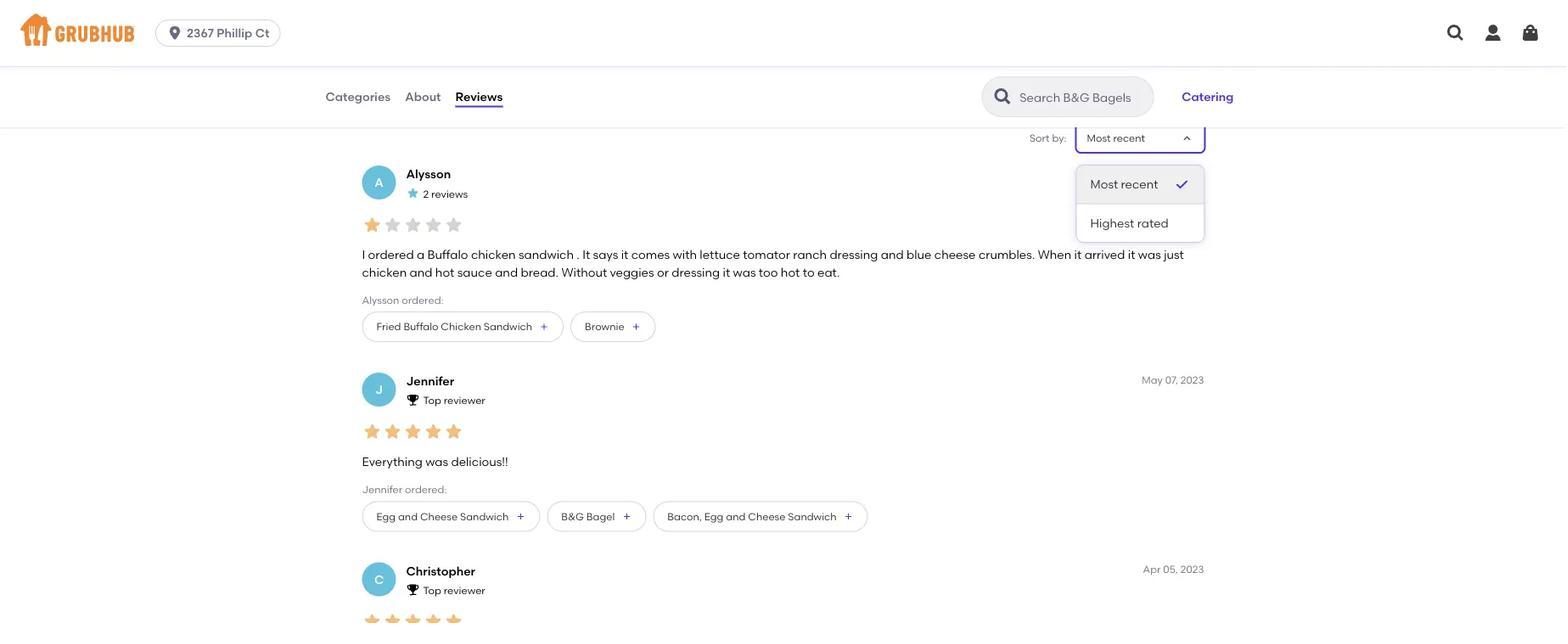 Task type: vqa. For each thing, say whether or not it's contained in the screenshot.
Cheese inside 'Button'
yes



Task type: locate. For each thing, give the bounding box(es) containing it.
recent up oct
[[1113, 131, 1145, 144]]

0 horizontal spatial svg image
[[1446, 23, 1466, 43]]

ordered:
[[402, 294, 444, 306], [405, 484, 447, 496]]

1 horizontal spatial svg image
[[1483, 23, 1503, 43]]

most recent up highest rated
[[1090, 177, 1158, 192]]

brownie
[[585, 320, 624, 333]]

hot left 'sauce'
[[435, 265, 454, 279]]

recent left "30," on the top
[[1121, 177, 1158, 192]]

sauce
[[457, 265, 492, 279]]

1 horizontal spatial cheese
[[748, 510, 786, 522]]

sort
[[1030, 131, 1050, 144]]

and
[[881, 247, 904, 262], [410, 265, 432, 279], [495, 265, 518, 279], [398, 510, 418, 522], [726, 510, 746, 522]]

most right by:
[[1087, 131, 1111, 144]]

alysson for alysson ordered:
[[362, 294, 399, 306]]

and left blue
[[881, 247, 904, 262]]

i ordered a buffalo chicken sandwich . it says it comes with lettuce tomator ranch dressing and blue cheese crumbles.  when it arrived it was just chicken and hot sauce and bread. without veggies or dressing it was too hot to eat.
[[362, 247, 1184, 279]]

.
[[577, 247, 580, 262]]

search icon image
[[993, 87, 1013, 107]]

2023 right 05,
[[1181, 563, 1204, 575]]

2 horizontal spatial was
[[1138, 247, 1161, 262]]

1 hot from the left
[[435, 265, 454, 279]]

plus icon image inside fried buffalo chicken sandwich button
[[539, 322, 549, 332]]

0 vertical spatial reviewer
[[444, 394, 485, 407]]

sandwich for delicious!!
[[460, 510, 509, 522]]

was left just
[[1138, 247, 1161, 262]]

2 trophy icon image from the top
[[406, 583, 420, 596]]

trophy icon image
[[406, 393, 420, 407], [406, 583, 420, 596]]

2023 for everything was delicious!!
[[1181, 373, 1204, 386]]

ordered: down the everything was delicious!!
[[405, 484, 447, 496]]

0 horizontal spatial was
[[425, 454, 448, 469]]

0 vertical spatial 2023
[[1181, 167, 1204, 179]]

0 horizontal spatial cheese
[[420, 510, 458, 522]]

catering button
[[1174, 78, 1241, 115]]

2023 right 07, at bottom right
[[1181, 373, 1204, 386]]

eat.
[[817, 265, 840, 279]]

1 vertical spatial most
[[1090, 177, 1118, 192]]

chicken
[[471, 247, 516, 262], [362, 265, 407, 279]]

most up highest
[[1090, 177, 1118, 192]]

0 horizontal spatial jennifer
[[362, 484, 403, 496]]

dressing down with
[[672, 265, 720, 279]]

svg image
[[1520, 23, 1541, 43], [166, 25, 183, 42]]

0 horizontal spatial svg image
[[166, 25, 183, 42]]

ordered: up fried buffalo chicken sandwich
[[402, 294, 444, 306]]

caret down icon image
[[1180, 131, 1194, 145]]

alysson up 2
[[406, 167, 451, 181]]

top down christopher
[[423, 584, 441, 596]]

0 vertical spatial top reviewer
[[423, 394, 485, 407]]

top
[[423, 394, 441, 407], [423, 584, 441, 596]]

correct
[[533, 47, 571, 60]]

reviewer up delicious!!
[[444, 394, 485, 407]]

sandwich inside button
[[484, 320, 532, 333]]

was up jennifer ordered:
[[425, 454, 448, 469]]

trophy icon image for christopher
[[406, 583, 420, 596]]

1 vertical spatial top
[[423, 584, 441, 596]]

jennifer right j at the bottom of page
[[406, 374, 454, 388]]

1 top reviewer from the top
[[423, 394, 485, 407]]

a
[[375, 175, 383, 190]]

1 top from the top
[[423, 394, 441, 407]]

b&g
[[561, 510, 584, 522]]

reviewer
[[444, 394, 485, 407], [444, 584, 485, 596]]

1 horizontal spatial was
[[733, 265, 756, 279]]

top reviewer up the everything was delicious!!
[[423, 394, 485, 407]]

trophy icon image down christopher
[[406, 583, 420, 596]]

and down jennifer ordered:
[[398, 510, 418, 522]]

jennifer down everything
[[362, 484, 403, 496]]

to
[[803, 265, 815, 279]]

svg image
[[1446, 23, 1466, 43], [1483, 23, 1503, 43]]

top reviewer
[[423, 394, 485, 407], [423, 584, 485, 596]]

07,
[[1165, 373, 1178, 386]]

0 vertical spatial buffalo
[[427, 247, 468, 262]]

on
[[453, 47, 467, 60]]

star icon image
[[406, 186, 420, 200], [362, 215, 382, 235], [382, 215, 403, 235], [403, 215, 423, 235], [423, 215, 444, 235], [444, 215, 464, 235], [362, 421, 382, 442], [382, 421, 403, 442], [403, 421, 423, 442], [423, 421, 444, 442], [444, 421, 464, 442], [362, 611, 382, 623], [382, 611, 403, 623], [403, 611, 423, 623], [423, 611, 444, 623], [444, 611, 464, 623]]

may
[[1142, 373, 1163, 386]]

1 vertical spatial alysson
[[362, 294, 399, 306]]

svg image inside 2367 phillip ct button
[[166, 25, 183, 42]]

0 vertical spatial ordered:
[[402, 294, 444, 306]]

0 horizontal spatial dressing
[[672, 265, 720, 279]]

1 horizontal spatial jennifer
[[406, 374, 454, 388]]

egg down jennifer ordered:
[[376, 510, 396, 522]]

alysson up fried on the left of the page
[[362, 294, 399, 306]]

it
[[621, 247, 628, 262], [1074, 247, 1082, 262], [1128, 247, 1135, 262], [723, 265, 730, 279]]

top reviewer for jennifer
[[423, 394, 485, 407]]

top for jennifer
[[423, 394, 441, 407]]

cheese down jennifer ordered:
[[420, 510, 458, 522]]

1 trophy icon image from the top
[[406, 393, 420, 407]]

2 vertical spatial 2023
[[1181, 563, 1204, 575]]

jennifer for jennifer ordered:
[[362, 484, 403, 496]]

most recent up oct
[[1087, 131, 1145, 144]]

it
[[582, 247, 590, 262]]

1 vertical spatial jennifer
[[362, 484, 403, 496]]

plus icon image inside egg and cheese sandwich button
[[515, 511, 526, 522]]

2367
[[187, 26, 214, 40]]

plus icon image for b&g bagel
[[622, 511, 632, 522]]

0 vertical spatial chicken
[[471, 247, 516, 262]]

cheese right bacon,
[[748, 510, 786, 522]]

plus icon image for bacon, egg and cheese sandwich
[[843, 511, 854, 522]]

plus icon image inside brownie button
[[631, 322, 641, 332]]

lettuce
[[700, 247, 740, 262]]

hot left to
[[781, 265, 800, 279]]

1 horizontal spatial hot
[[781, 265, 800, 279]]

1 vertical spatial most recent
[[1090, 177, 1158, 192]]

says
[[593, 247, 618, 262]]

0 vertical spatial recent
[[1113, 131, 1145, 144]]

reviews
[[431, 187, 468, 200]]

1 vertical spatial top reviewer
[[423, 584, 485, 596]]

arrived
[[1084, 247, 1125, 262]]

dressing
[[830, 247, 878, 262], [672, 265, 720, 279]]

plus icon image inside bacon, egg and cheese sandwich button
[[843, 511, 854, 522]]

plus icon image inside b&g bagel button
[[622, 511, 632, 522]]

chicken
[[441, 320, 481, 333]]

0 vertical spatial was
[[1138, 247, 1161, 262]]

egg and cheese sandwich
[[376, 510, 509, 522]]

highest rated
[[1090, 216, 1169, 230]]

jennifer ordered:
[[362, 484, 447, 496]]

was
[[1138, 247, 1161, 262], [733, 265, 756, 279], [425, 454, 448, 469]]

recent
[[1113, 131, 1145, 144], [1121, 177, 1158, 192]]

buffalo right fried on the left of the page
[[404, 320, 438, 333]]

1 vertical spatial reviewer
[[444, 584, 485, 596]]

1 horizontal spatial egg
[[704, 510, 724, 522]]

catering
[[1182, 89, 1234, 104]]

check icon image
[[1173, 176, 1190, 193]]

1 vertical spatial ordered:
[[405, 484, 447, 496]]

rated
[[1137, 216, 1169, 230]]

trophy icon image right j at the bottom of page
[[406, 393, 420, 407]]

0 vertical spatial trophy icon image
[[406, 393, 420, 407]]

egg
[[376, 510, 396, 522], [704, 510, 724, 522]]

bacon, egg and cheese sandwich button
[[653, 501, 868, 532]]

sandwich
[[484, 320, 532, 333], [460, 510, 509, 522], [788, 510, 837, 522]]

most recent
[[1087, 131, 1145, 144], [1090, 177, 1158, 192]]

buffalo right a
[[427, 247, 468, 262]]

oct
[[1142, 167, 1161, 179]]

0 horizontal spatial egg
[[376, 510, 396, 522]]

2 2023 from the top
[[1181, 373, 1204, 386]]

0 horizontal spatial hot
[[435, 265, 454, 279]]

plus icon image
[[539, 322, 549, 332], [631, 322, 641, 332], [515, 511, 526, 522], [622, 511, 632, 522], [843, 511, 854, 522]]

chicken up 'sauce'
[[471, 247, 516, 262]]

most
[[1087, 131, 1111, 144], [1090, 177, 1118, 192]]

1 vertical spatial dressing
[[672, 265, 720, 279]]

and right 'sauce'
[[495, 265, 518, 279]]

ordered
[[368, 247, 414, 262]]

jennifer for jennifer
[[406, 374, 454, 388]]

1 vertical spatial chicken
[[362, 265, 407, 279]]

egg right bacon,
[[704, 510, 724, 522]]

reviewer for christopher
[[444, 584, 485, 596]]

2 reviewer from the top
[[444, 584, 485, 596]]

0 vertical spatial top
[[423, 394, 441, 407]]

2 top from the top
[[423, 584, 441, 596]]

2023 for i ordered a buffalo chicken sandwich . it says it comes with lettuce tomator ranch dressing and blue cheese crumbles.  when it arrived it was just chicken and hot sauce and bread. without veggies or dressing it was too hot to eat.
[[1181, 167, 1204, 179]]

1 vertical spatial 2023
[[1181, 373, 1204, 386]]

with
[[673, 247, 697, 262]]

1 vertical spatial buffalo
[[404, 320, 438, 333]]

cheese
[[420, 510, 458, 522], [748, 510, 786, 522]]

2023
[[1181, 167, 1204, 179], [1181, 373, 1204, 386], [1181, 563, 1204, 575]]

1 vertical spatial recent
[[1121, 177, 1158, 192]]

1 cheese from the left
[[420, 510, 458, 522]]

top for christopher
[[423, 584, 441, 596]]

1 vertical spatial trophy icon image
[[406, 583, 420, 596]]

2 top reviewer from the top
[[423, 584, 485, 596]]

a
[[417, 247, 425, 262]]

1 horizontal spatial alysson
[[406, 167, 451, 181]]

buffalo inside button
[[404, 320, 438, 333]]

1 horizontal spatial dressing
[[830, 247, 878, 262]]

chicken down ordered on the top left of page
[[362, 265, 407, 279]]

top reviewer down christopher
[[423, 584, 485, 596]]

oct 30, 2023
[[1142, 167, 1204, 179]]

1 2023 from the top
[[1181, 167, 1204, 179]]

reviewer down christopher
[[444, 584, 485, 596]]

0 horizontal spatial alysson
[[362, 294, 399, 306]]

alysson
[[406, 167, 451, 181], [362, 294, 399, 306]]

0 vertical spatial most
[[1087, 131, 1111, 144]]

buffalo
[[427, 247, 468, 262], [404, 320, 438, 333]]

highest
[[1090, 216, 1134, 230]]

2023 right "30," on the top
[[1181, 167, 1204, 179]]

sandwich
[[519, 247, 574, 262]]

delivery
[[453, 64, 491, 77]]

0 vertical spatial jennifer
[[406, 374, 454, 388]]

1 vertical spatial was
[[733, 265, 756, 279]]

3 2023 from the top
[[1181, 563, 1204, 575]]

1 svg image from the left
[[1446, 23, 1466, 43]]

jennifer
[[406, 374, 454, 388], [362, 484, 403, 496]]

on time delivery
[[453, 47, 492, 77]]

everything
[[362, 454, 423, 469]]

1 reviewer from the top
[[444, 394, 485, 407]]

dressing up eat. in the right top of the page
[[830, 247, 878, 262]]

was left too
[[733, 265, 756, 279]]

0 vertical spatial alysson
[[406, 167, 451, 181]]

it right when on the right top of the page
[[1074, 247, 1082, 262]]

top right j at the bottom of page
[[423, 394, 441, 407]]

time
[[470, 47, 492, 60]]

reviewer for jennifer
[[444, 394, 485, 407]]



Task type: describe. For each thing, give the bounding box(es) containing it.
2367 phillip ct button
[[155, 20, 287, 47]]

plus icon image for brownie
[[631, 322, 641, 332]]

recent inside option
[[1121, 177, 1158, 192]]

2 egg from the left
[[704, 510, 724, 522]]

fried buffalo chicken sandwich
[[376, 320, 532, 333]]

apr 05, 2023
[[1143, 563, 1204, 575]]

brownie button
[[570, 311, 656, 342]]

fried
[[376, 320, 401, 333]]

everything was delicious!!
[[362, 454, 508, 469]]

about
[[405, 89, 441, 104]]

ct
[[255, 26, 269, 40]]

ordered: for ordered
[[402, 294, 444, 306]]

delicious!!
[[451, 454, 508, 469]]

trophy icon image for jennifer
[[406, 393, 420, 407]]

it right arrived on the top right of the page
[[1128, 247, 1135, 262]]

it up veggies
[[621, 247, 628, 262]]

comes
[[631, 247, 670, 262]]

by:
[[1052, 131, 1067, 144]]

crumbles.
[[979, 247, 1035, 262]]

ordered: for was
[[405, 484, 447, 496]]

cheese
[[934, 247, 976, 262]]

2367 phillip ct
[[187, 26, 269, 40]]

alysson ordered:
[[362, 294, 444, 306]]

order
[[533, 64, 560, 77]]

without
[[561, 265, 607, 279]]

2 cheese from the left
[[748, 510, 786, 522]]

apr
[[1143, 563, 1161, 575]]

too
[[759, 265, 778, 279]]

1 horizontal spatial svg image
[[1520, 23, 1541, 43]]

2 svg image from the left
[[1483, 23, 1503, 43]]

may 07, 2023
[[1142, 373, 1204, 386]]

categories
[[326, 89, 391, 104]]

tomator
[[743, 247, 790, 262]]

2
[[423, 187, 429, 200]]

main navigation navigation
[[0, 0, 1566, 66]]

b&g bagel button
[[547, 501, 646, 532]]

bacon, egg and cheese sandwich
[[667, 510, 837, 522]]

bagel
[[586, 510, 615, 522]]

reviews
[[455, 89, 503, 104]]

Search B&G Bagels search field
[[1018, 89, 1148, 105]]

reviews button
[[455, 66, 504, 127]]

most recent option
[[1077, 166, 1204, 204]]

sandwich for a
[[484, 320, 532, 333]]

1 horizontal spatial chicken
[[471, 247, 516, 262]]

top reviewer for christopher
[[423, 584, 485, 596]]

1 egg from the left
[[376, 510, 396, 522]]

most recent inside option
[[1090, 177, 1158, 192]]

bacon,
[[667, 510, 702, 522]]

and right bacon,
[[726, 510, 746, 522]]

correct order
[[533, 47, 571, 77]]

christopher
[[406, 564, 475, 578]]

or
[[657, 265, 669, 279]]

and down a
[[410, 265, 432, 279]]

buffalo inside 'i ordered a buffalo chicken sandwich . it says it comes with lettuce tomator ranch dressing and blue cheese crumbles.  when it arrived it was just chicken and hot sauce and bread. without veggies or dressing it was too hot to eat.'
[[427, 247, 468, 262]]

plus icon image for fried buffalo chicken sandwich
[[539, 322, 549, 332]]

0 horizontal spatial chicken
[[362, 265, 407, 279]]

most inside option
[[1090, 177, 1118, 192]]

categories button
[[325, 66, 391, 127]]

it down lettuce
[[723, 265, 730, 279]]

30,
[[1163, 167, 1178, 179]]

2 hot from the left
[[781, 265, 800, 279]]

05,
[[1163, 563, 1178, 575]]

alysson for alysson
[[406, 167, 451, 181]]

when
[[1038, 247, 1071, 262]]

Sort by: field
[[1087, 131, 1145, 145]]

plus icon image for egg and cheese sandwich
[[515, 511, 526, 522]]

2 reviews
[[423, 187, 468, 200]]

blue
[[907, 247, 932, 262]]

about button
[[404, 66, 442, 127]]

i
[[362, 247, 365, 262]]

bread.
[[521, 265, 559, 279]]

fried buffalo chicken sandwich button
[[362, 311, 564, 342]]

veggies
[[610, 265, 654, 279]]

phillip
[[217, 26, 252, 40]]

b&g bagel
[[561, 510, 615, 522]]

0 vertical spatial most recent
[[1087, 131, 1145, 144]]

j
[[375, 382, 383, 397]]

egg and cheese sandwich button
[[362, 501, 540, 532]]

0 vertical spatial dressing
[[830, 247, 878, 262]]

c
[[374, 572, 384, 586]]

most inside field
[[1087, 131, 1111, 144]]

just
[[1164, 247, 1184, 262]]

ranch
[[793, 247, 827, 262]]

2 vertical spatial was
[[425, 454, 448, 469]]

recent inside field
[[1113, 131, 1145, 144]]

sort by:
[[1030, 131, 1067, 144]]



